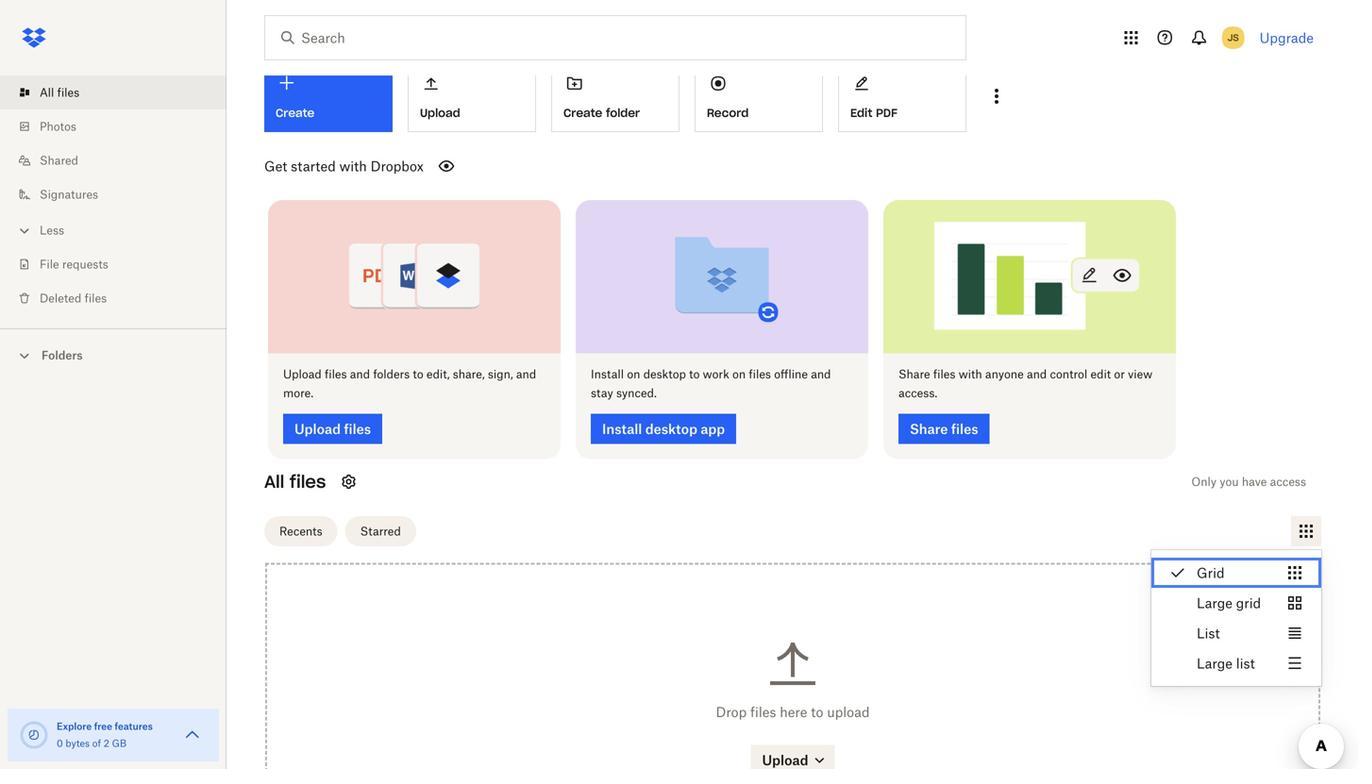 Task type: vqa. For each thing, say whether or not it's contained in the screenshot.
work at the top
yes



Task type: locate. For each thing, give the bounding box(es) containing it.
on right work
[[732, 367, 746, 381]]

list
[[1236, 656, 1255, 672]]

and left folders
[[350, 367, 370, 381]]

recents button
[[264, 516, 338, 547]]

sign,
[[488, 367, 513, 381]]

recents
[[279, 524, 322, 539]]

1 vertical spatial all files
[[264, 471, 326, 493]]

all
[[40, 85, 54, 100], [264, 471, 284, 493]]

or
[[1114, 367, 1125, 381]]

edit
[[1091, 367, 1111, 381]]

dropbox
[[371, 158, 424, 174]]

offline
[[774, 367, 808, 381]]

desktop
[[643, 367, 686, 381]]

on up synced.
[[627, 367, 640, 381]]

files up the 'recents' button
[[290, 471, 326, 493]]

0 horizontal spatial with
[[339, 158, 367, 174]]

list radio item
[[1152, 618, 1322, 648]]

with
[[339, 158, 367, 174], [959, 367, 982, 381]]

upload
[[827, 704, 870, 720]]

share files with anyone and control edit or view access.
[[899, 367, 1153, 400]]

all files
[[40, 85, 79, 100], [264, 471, 326, 493]]

all files inside "list item"
[[40, 85, 79, 100]]

have
[[1242, 475, 1267, 489]]

to
[[413, 367, 423, 381], [689, 367, 700, 381], [811, 704, 823, 720]]

and right sign,
[[516, 367, 536, 381]]

0
[[57, 738, 63, 749]]

0 horizontal spatial to
[[413, 367, 423, 381]]

1 horizontal spatial with
[[959, 367, 982, 381]]

only you have access
[[1192, 475, 1306, 489]]

create
[[563, 106, 602, 120]]

files left offline
[[749, 367, 771, 381]]

large grid
[[1197, 595, 1261, 611]]

0 vertical spatial with
[[339, 158, 367, 174]]

1 vertical spatial all
[[264, 471, 284, 493]]

0 horizontal spatial on
[[627, 367, 640, 381]]

folders
[[373, 367, 410, 381]]

and right offline
[[811, 367, 831, 381]]

to left work
[[689, 367, 700, 381]]

large for large list
[[1197, 656, 1233, 672]]

with left anyone
[[959, 367, 982, 381]]

less
[[40, 223, 64, 237]]

install
[[591, 367, 624, 381]]

3 and from the left
[[811, 367, 831, 381]]

shared
[[40, 153, 78, 168]]

install on desktop to work on files offline and stay synced.
[[591, 367, 831, 400]]

all files up the 'recents' button
[[264, 471, 326, 493]]

1 horizontal spatial on
[[732, 367, 746, 381]]

files inside share files with anyone and control edit or view access.
[[933, 367, 956, 381]]

photos link
[[15, 109, 227, 143]]

0 horizontal spatial all files
[[40, 85, 79, 100]]

share,
[[453, 367, 485, 381]]

large down grid
[[1197, 595, 1233, 611]]

folders button
[[0, 341, 227, 369]]

with for files
[[959, 367, 982, 381]]

starred button
[[345, 516, 416, 547]]

1 horizontal spatial to
[[689, 367, 700, 381]]

pdf
[[876, 106, 898, 120]]

large
[[1197, 595, 1233, 611], [1197, 656, 1233, 672]]

files right share
[[933, 367, 956, 381]]

2 on from the left
[[732, 367, 746, 381]]

1 on from the left
[[627, 367, 640, 381]]

get
[[264, 158, 287, 174]]

on
[[627, 367, 640, 381], [732, 367, 746, 381]]

0 vertical spatial large
[[1197, 595, 1233, 611]]

drop
[[716, 704, 747, 720]]

to inside the upload files and folders to edit, share, sign, and more.
[[413, 367, 423, 381]]

0 vertical spatial all
[[40, 85, 54, 100]]

all up the 'recents' button
[[264, 471, 284, 493]]

files right upload
[[325, 367, 347, 381]]

with for started
[[339, 158, 367, 174]]

4 and from the left
[[1027, 367, 1047, 381]]

upgrade link
[[1260, 30, 1314, 46]]

with inside share files with anyone and control edit or view access.
[[959, 367, 982, 381]]

dropbox image
[[15, 19, 53, 57]]

list
[[0, 64, 227, 328]]

to inside install on desktop to work on files offline and stay synced.
[[689, 367, 700, 381]]

folders
[[42, 348, 83, 362]]

large grid radio item
[[1152, 588, 1322, 618]]

large down list
[[1197, 656, 1233, 672]]

work
[[703, 367, 729, 381]]

2 horizontal spatial to
[[811, 704, 823, 720]]

with right started
[[339, 158, 367, 174]]

and left "control" at the top of page
[[1027, 367, 1047, 381]]

0 vertical spatial all files
[[40, 85, 79, 100]]

starred
[[360, 524, 401, 539]]

files up photos
[[57, 85, 79, 100]]

1 vertical spatial with
[[959, 367, 982, 381]]

to left edit,
[[413, 367, 423, 381]]

deleted files link
[[15, 281, 227, 315]]

photos
[[40, 119, 76, 134]]

here
[[780, 704, 807, 720]]

all files up photos
[[40, 85, 79, 100]]

get started with dropbox
[[264, 158, 424, 174]]

to for drop files here to upload
[[811, 704, 823, 720]]

started
[[291, 158, 336, 174]]

all up photos
[[40, 85, 54, 100]]

of
[[92, 738, 101, 749]]

0 horizontal spatial all
[[40, 85, 54, 100]]

only
[[1192, 475, 1217, 489]]

1 vertical spatial large
[[1197, 656, 1233, 672]]

1 large from the top
[[1197, 595, 1233, 611]]

view
[[1128, 367, 1153, 381]]

file requests
[[40, 257, 108, 271]]

and
[[350, 367, 370, 381], [516, 367, 536, 381], [811, 367, 831, 381], [1027, 367, 1047, 381]]

2 large from the top
[[1197, 656, 1233, 672]]

folder
[[606, 106, 640, 120]]

upload files and folders to edit, share, sign, and more.
[[283, 367, 536, 400]]

file
[[40, 257, 59, 271]]

files
[[57, 85, 79, 100], [85, 291, 107, 305], [325, 367, 347, 381], [749, 367, 771, 381], [933, 367, 956, 381], [290, 471, 326, 493], [750, 704, 776, 720]]

to right here
[[811, 704, 823, 720]]



Task type: describe. For each thing, give the bounding box(es) containing it.
features
[[115, 721, 153, 732]]

files left here
[[750, 704, 776, 720]]

all files list item
[[0, 76, 227, 109]]

shared link
[[15, 143, 227, 177]]

and inside install on desktop to work on files offline and stay synced.
[[811, 367, 831, 381]]

file requests link
[[15, 247, 227, 281]]

1 horizontal spatial all files
[[264, 471, 326, 493]]

less image
[[15, 221, 34, 240]]

synced.
[[616, 386, 657, 400]]

bytes
[[66, 738, 90, 749]]

share
[[899, 367, 930, 381]]

explore free features 0 bytes of 2 gb
[[57, 721, 153, 749]]

record
[[707, 106, 749, 120]]

stay
[[591, 386, 613, 400]]

grid
[[1236, 595, 1261, 611]]

deleted
[[40, 291, 81, 305]]

create folder button
[[551, 60, 680, 132]]

list containing all files
[[0, 64, 227, 328]]

files inside install on desktop to work on files offline and stay synced.
[[749, 367, 771, 381]]

files inside "list item"
[[57, 85, 79, 100]]

signatures link
[[15, 177, 227, 211]]

edit pdf
[[850, 106, 898, 120]]

2
[[104, 738, 109, 749]]

edit,
[[427, 367, 450, 381]]

large list
[[1197, 656, 1255, 672]]

1 and from the left
[[350, 367, 370, 381]]

upload
[[283, 367, 322, 381]]

access
[[1270, 475, 1306, 489]]

free
[[94, 721, 112, 732]]

all files link
[[15, 76, 227, 109]]

list
[[1197, 625, 1220, 641]]

requests
[[62, 257, 108, 271]]

large list radio item
[[1152, 648, 1322, 679]]

files inside the upload files and folders to edit, share, sign, and more.
[[325, 367, 347, 381]]

edit pdf button
[[838, 60, 967, 132]]

and inside share files with anyone and control edit or view access.
[[1027, 367, 1047, 381]]

files right deleted
[[85, 291, 107, 305]]

grid radio item
[[1152, 558, 1322, 588]]

control
[[1050, 367, 1088, 381]]

large for large grid
[[1197, 595, 1233, 611]]

all inside all files link
[[40, 85, 54, 100]]

grid
[[1197, 565, 1225, 581]]

create folder
[[563, 106, 640, 120]]

gb
[[112, 738, 127, 749]]

drop files here to upload
[[716, 704, 870, 720]]

deleted files
[[40, 291, 107, 305]]

edit
[[850, 106, 873, 120]]

anyone
[[985, 367, 1024, 381]]

quota usage element
[[19, 720, 49, 750]]

record button
[[695, 60, 823, 132]]

you
[[1220, 475, 1239, 489]]

1 horizontal spatial all
[[264, 471, 284, 493]]

signatures
[[40, 187, 98, 202]]

upgrade
[[1260, 30, 1314, 46]]

more.
[[283, 386, 313, 400]]

explore
[[57, 721, 92, 732]]

2 and from the left
[[516, 367, 536, 381]]

access.
[[899, 386, 938, 400]]

to for install on desktop to work on files offline and stay synced.
[[689, 367, 700, 381]]



